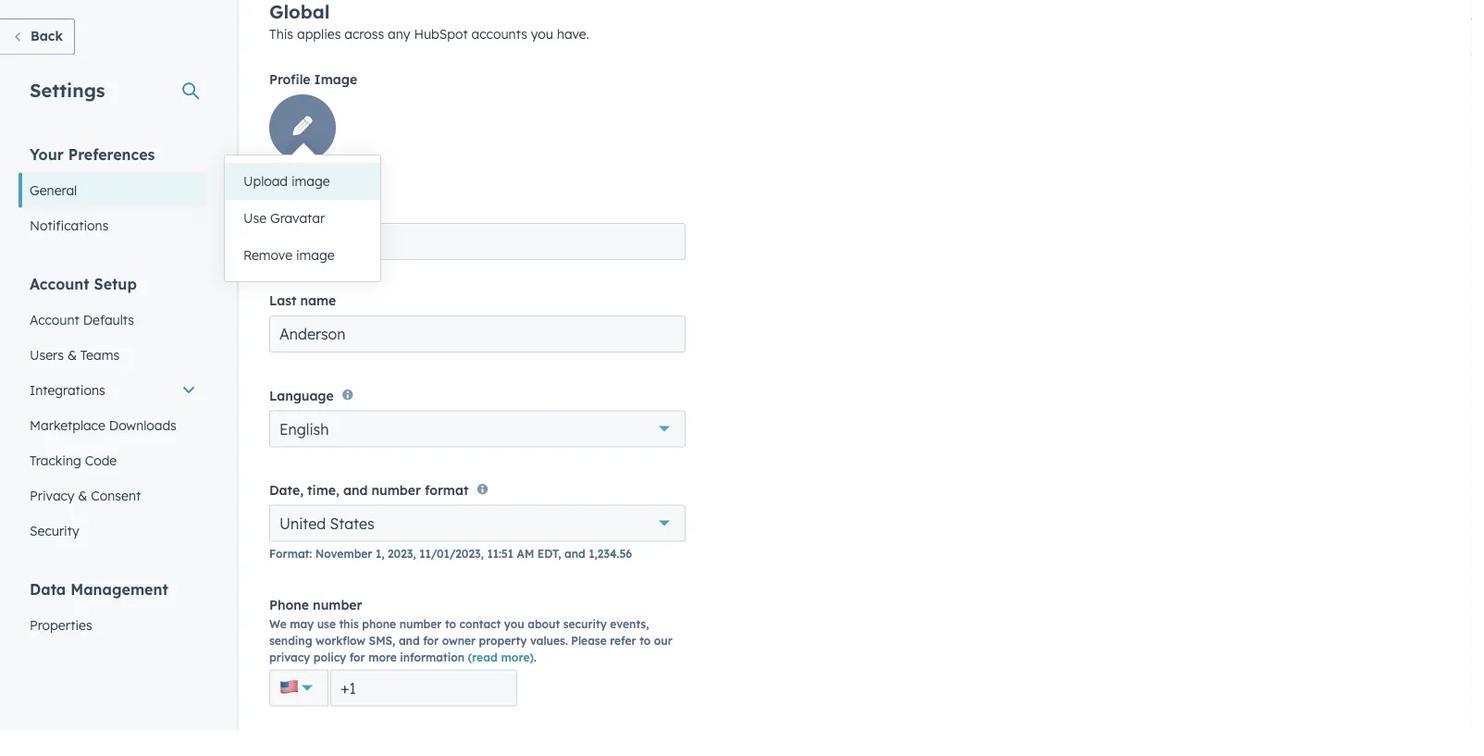 Task type: vqa. For each thing, say whether or not it's contained in the screenshot.
events,
yes



Task type: locate. For each thing, give the bounding box(es) containing it.
image for remove image
[[296, 247, 335, 263]]

1 horizontal spatial &
[[78, 487, 87, 504]]

use gravatar button
[[225, 200, 380, 237]]

0 horizontal spatial for
[[350, 651, 365, 665]]

account inside 'account defaults' link
[[30, 312, 79, 328]]

, left 11:51
[[481, 547, 484, 561]]

your preferences element
[[19, 144, 207, 243]]

security link
[[19, 513, 207, 549]]

0 vertical spatial &
[[67, 347, 77, 363]]

policy
[[314, 651, 346, 665]]

properties
[[30, 617, 92, 633]]

sending
[[269, 634, 313, 648]]

preferences
[[68, 145, 155, 163]]

account up users
[[30, 312, 79, 328]]

& for users
[[67, 347, 77, 363]]

First name text field
[[269, 223, 686, 260]]

0 horizontal spatial to
[[445, 618, 456, 632]]

english button
[[269, 410, 686, 447]]

number
[[372, 482, 421, 498], [313, 597, 362, 613], [400, 618, 442, 632]]

for down workflow
[[350, 651, 365, 665]]

0 vertical spatial account
[[30, 274, 89, 293]]

1 vertical spatial for
[[350, 651, 365, 665]]

notifications link
[[19, 208, 207, 243]]

data
[[30, 580, 66, 599]]

2 horizontal spatial ,
[[558, 547, 561, 561]]

2 horizontal spatial and
[[565, 547, 586, 561]]

data management element
[[19, 579, 207, 730]]

0 vertical spatial name
[[302, 200, 338, 216]]

and
[[343, 482, 368, 498], [565, 547, 586, 561], [399, 634, 420, 648]]

& inside privacy & consent link
[[78, 487, 87, 504]]

teams
[[80, 347, 120, 363]]

number left format
[[372, 482, 421, 498]]

have.
[[557, 26, 590, 42]]

2 account from the top
[[30, 312, 79, 328]]

(read more) link
[[468, 651, 534, 665]]

and right the time,
[[343, 482, 368, 498]]

, right 1, on the bottom left
[[413, 547, 416, 561]]

downloads
[[109, 417, 177, 433]]

account up account defaults
[[30, 274, 89, 293]]

for up the information
[[423, 634, 439, 648]]

0 vertical spatial you
[[531, 26, 554, 42]]

upload
[[243, 173, 288, 189]]

and right the edt
[[565, 547, 586, 561]]

language
[[269, 387, 334, 403]]

property
[[479, 634, 527, 648]]

privacy
[[269, 651, 310, 665]]

1 vertical spatial account
[[30, 312, 79, 328]]

2 vertical spatial number
[[400, 618, 442, 632]]

gravatar
[[270, 210, 325, 226]]

users & teams
[[30, 347, 120, 363]]

number up the information
[[400, 618, 442, 632]]

contact
[[460, 618, 501, 632]]

image
[[292, 173, 330, 189], [296, 247, 335, 263]]

1 vertical spatial image
[[296, 247, 335, 263]]

time,
[[307, 482, 340, 498]]

united states button
[[269, 505, 686, 542]]

more
[[369, 651, 397, 665]]

defaults
[[83, 312, 134, 328]]

number up use at the bottom of page
[[313, 597, 362, 613]]

, right the am at bottom left
[[558, 547, 561, 561]]

name right first at top left
[[302, 200, 338, 216]]

events,
[[610, 618, 649, 632]]

1 horizontal spatial to
[[640, 634, 651, 648]]

applies
[[297, 26, 341, 42]]

1 vertical spatial and
[[565, 547, 586, 561]]

and right the sms,
[[399, 634, 420, 648]]

1 horizontal spatial and
[[399, 634, 420, 648]]

our
[[654, 634, 673, 648]]

general
[[30, 182, 77, 198]]

remove image button
[[225, 237, 380, 274]]

name for first name
[[302, 200, 338, 216]]

profile image
[[269, 71, 358, 87]]

date, time, and number format
[[269, 482, 469, 498]]

0 vertical spatial image
[[292, 173, 330, 189]]

owner
[[442, 634, 476, 648]]

integrations button
[[19, 373, 207, 408]]

& right privacy
[[78, 487, 87, 504]]

we may use this phone number to contact you about security events, sending workflow sms, and for owner property values. please refer to our privacy policy for more information
[[269, 618, 673, 665]]

& right users
[[67, 347, 77, 363]]

1 vertical spatial you
[[504, 618, 525, 632]]

format
[[269, 547, 309, 561]]

1 horizontal spatial you
[[531, 26, 554, 42]]

hubspot
[[414, 26, 468, 42]]

image down use gravatar button
[[296, 247, 335, 263]]

tracking code
[[30, 452, 117, 468]]

0 horizontal spatial &
[[67, 347, 77, 363]]

users & teams link
[[19, 337, 207, 373]]

1 , from the left
[[413, 547, 416, 561]]

states
[[330, 514, 375, 533]]

1 horizontal spatial for
[[423, 634, 439, 648]]

edit button
[[269, 94, 336, 168]]

1 horizontal spatial ,
[[481, 547, 484, 561]]

image up first name at the top left
[[292, 173, 330, 189]]

name right the last
[[300, 293, 336, 309]]

to left 'our'
[[640, 634, 651, 648]]

last name
[[269, 293, 336, 309]]

you up property
[[504, 618, 525, 632]]

name
[[302, 200, 338, 216], [300, 293, 336, 309]]

,
[[413, 547, 416, 561], [481, 547, 484, 561], [558, 547, 561, 561]]

1 vertical spatial name
[[300, 293, 336, 309]]

2023
[[388, 547, 413, 561]]

(read
[[468, 651, 498, 665]]

back link
[[0, 19, 75, 55]]

.
[[534, 651, 537, 665]]

0 horizontal spatial ,
[[413, 547, 416, 561]]

privacy & consent link
[[19, 478, 207, 513]]

your preferences
[[30, 145, 155, 163]]

1 account from the top
[[30, 274, 89, 293]]

marketplace downloads
[[30, 417, 177, 433]]

to
[[445, 618, 456, 632], [640, 634, 651, 648]]

profile
[[269, 71, 311, 87]]

you
[[531, 26, 554, 42], [504, 618, 525, 632]]

1 vertical spatial &
[[78, 487, 87, 504]]

2 , from the left
[[481, 547, 484, 561]]

0 horizontal spatial you
[[504, 618, 525, 632]]

0 vertical spatial and
[[343, 482, 368, 498]]

account
[[30, 274, 89, 293], [30, 312, 79, 328]]

for
[[423, 634, 439, 648], [350, 651, 365, 665]]

properties link
[[19, 608, 207, 643]]

you left have.
[[531, 26, 554, 42]]

2 vertical spatial and
[[399, 634, 420, 648]]

11:51
[[487, 547, 514, 561]]

remove image
[[243, 247, 335, 263]]

None telephone field
[[331, 670, 518, 707]]

date,
[[269, 482, 304, 498]]

to up owner
[[445, 618, 456, 632]]

& inside users & teams link
[[67, 347, 77, 363]]

format
[[425, 482, 469, 498]]

account setup
[[30, 274, 137, 293]]



Task type: describe. For each thing, give the bounding box(es) containing it.
workflow
[[316, 634, 366, 648]]

integrations
[[30, 382, 105, 398]]

1,234.56
[[589, 547, 632, 561]]

first name
[[269, 200, 338, 216]]

remove
[[243, 247, 293, 263]]

1,
[[376, 547, 385, 561]]

sms,
[[369, 634, 396, 648]]

users
[[30, 347, 64, 363]]

we
[[269, 618, 287, 632]]

image for upload image
[[292, 173, 330, 189]]

account for account setup
[[30, 274, 89, 293]]

english
[[280, 420, 329, 438]]

security
[[30, 523, 79, 539]]

consent
[[91, 487, 141, 504]]

(read more) .
[[468, 651, 537, 665]]

tracking code link
[[19, 443, 207, 478]]

united states
[[280, 514, 375, 533]]

privacy & consent
[[30, 487, 141, 504]]

number inside we may use this phone number to contact you about security events, sending workflow sms, and for owner property values. please refer to our privacy policy for more information
[[400, 618, 442, 632]]

last
[[269, 293, 297, 309]]

phone number
[[269, 597, 362, 613]]

and inside we may use this phone number to contact you about security events, sending workflow sms, and for owner property values. please refer to our privacy policy for more information
[[399, 634, 420, 648]]

image
[[314, 71, 358, 87]]

Last name text field
[[269, 316, 686, 353]]

account setup element
[[19, 274, 207, 549]]

1 vertical spatial to
[[640, 634, 651, 648]]

0 vertical spatial for
[[423, 634, 439, 648]]

global
[[269, 0, 330, 23]]

accounts
[[472, 26, 528, 42]]

0 vertical spatial number
[[372, 482, 421, 498]]

united
[[280, 514, 326, 533]]

marketplace
[[30, 417, 105, 433]]

about
[[528, 618, 560, 632]]

you inside we may use this phone number to contact you about security events, sending workflow sms, and for owner property values. please refer to our privacy policy for more information
[[504, 618, 525, 632]]

please
[[571, 634, 607, 648]]

& for privacy
[[78, 487, 87, 504]]

settings
[[30, 78, 105, 101]]

any
[[388, 26, 411, 42]]

🇺🇸 button
[[269, 670, 329, 707]]

more)
[[501, 651, 534, 665]]

may
[[290, 618, 314, 632]]

edt
[[538, 547, 558, 561]]

first
[[269, 200, 298, 216]]

account for account defaults
[[30, 312, 79, 328]]

setup
[[94, 274, 137, 293]]

values.
[[530, 634, 568, 648]]

notifications
[[30, 217, 109, 233]]

use
[[317, 618, 336, 632]]

data management
[[30, 580, 168, 599]]

management
[[71, 580, 168, 599]]

:
[[309, 547, 312, 561]]

11/01/2023
[[420, 547, 481, 561]]

name for last name
[[300, 293, 336, 309]]

format : november 1, 2023 , 11/01/2023 , 11:51 am edt , and 1,234.56
[[269, 547, 632, 561]]

phone number element
[[269, 670, 686, 707]]

global this applies across any hubspot accounts you have.
[[269, 0, 590, 42]]

upload image button
[[225, 163, 380, 200]]

you inside global this applies across any hubspot accounts you have.
[[531, 26, 554, 42]]

marketplace downloads link
[[19, 408, 207, 443]]

use
[[243, 210, 267, 226]]

phone
[[362, 618, 396, 632]]

tracking
[[30, 452, 81, 468]]

november
[[315, 547, 373, 561]]

this
[[339, 618, 359, 632]]

🇺🇸
[[280, 676, 298, 699]]

3 , from the left
[[558, 547, 561, 561]]

am
[[517, 547, 534, 561]]

security
[[564, 618, 607, 632]]

refer
[[610, 634, 637, 648]]

account defaults link
[[19, 302, 207, 337]]

phone
[[269, 597, 309, 613]]

across
[[345, 26, 384, 42]]

1 vertical spatial number
[[313, 597, 362, 613]]

upload image
[[243, 173, 330, 189]]

general link
[[19, 173, 207, 208]]

0 horizontal spatial and
[[343, 482, 368, 498]]

0 vertical spatial to
[[445, 618, 456, 632]]

privacy
[[30, 487, 74, 504]]



